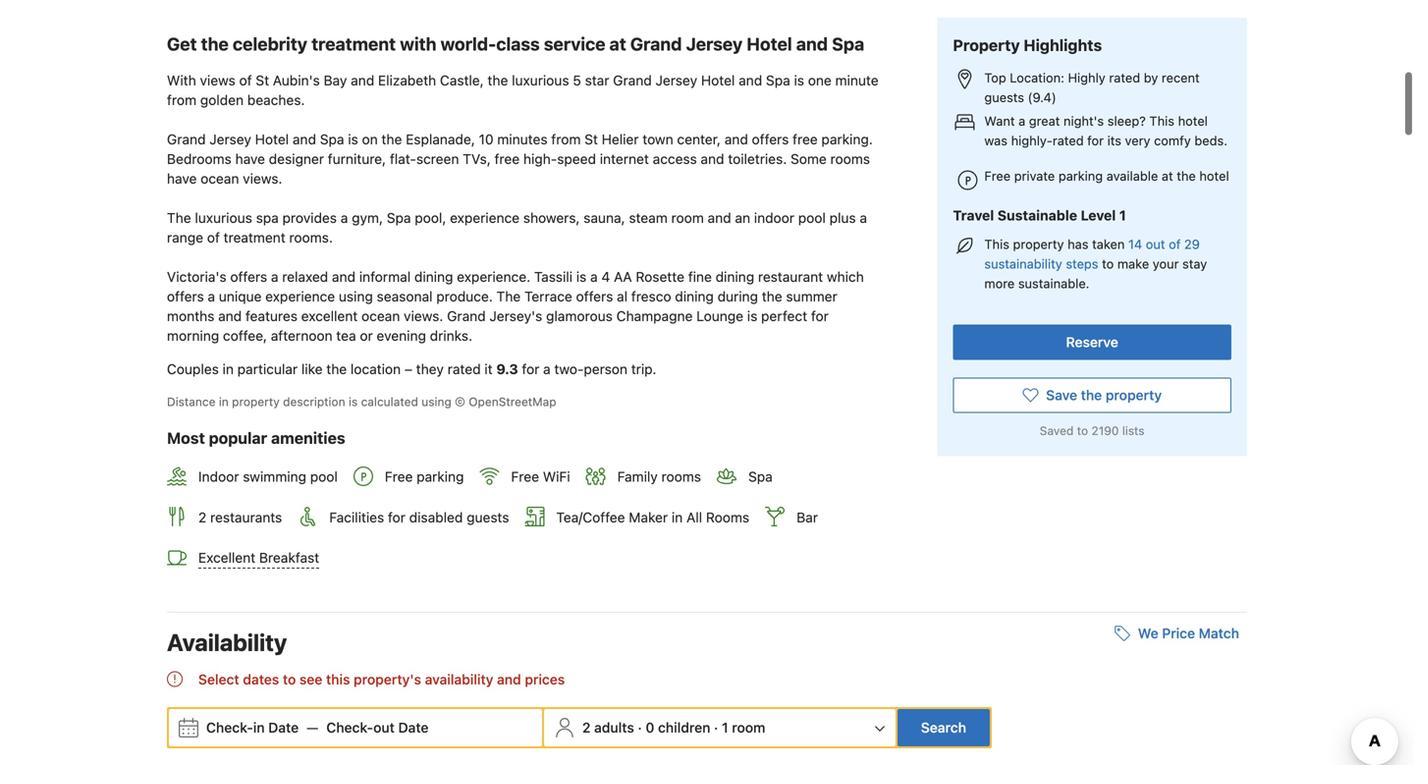 Task type: vqa. For each thing, say whether or not it's contained in the screenshot.
the 12 June 2024 CHECKBOX
no



Task type: describe. For each thing, give the bounding box(es) containing it.
0 horizontal spatial at
[[610, 34, 626, 55]]

price
[[1162, 625, 1195, 642]]

which
[[827, 269, 864, 285]]

hotel for this
[[1178, 113, 1208, 128]]

treatment inside with views of st aubin's bay and elizabeth castle, the luxurious 5 star grand jersey hotel and spa is one minute from golden beaches. grand jersey hotel and spa is on the esplanade, 10 minutes from st helier town center, and offers free parking. bedrooms have designer furniture, flat-screen tvs, free high-speed internet access and toiletries. some rooms have ocean views. the luxurious spa provides a gym, spa pool, experience showers, sauna, steam room and an indoor pool plus a range of treatment rooms. victoria's offers a relaxed and informal dining experience. tassili is a 4 aa rosette fine dining restaurant which offers a unique experience using seasonal produce. the terrace offers al fresco dining during the summer months and features excellent ocean views. grand jersey's glamorous champagne lounge is perfect for morning coffee, afternoon tea or evening drinks.
[[224, 229, 286, 246]]

2 date from the left
[[398, 720, 429, 736]]

for left disabled on the left bottom of page
[[388, 509, 406, 525]]

2 horizontal spatial dining
[[716, 269, 755, 285]]

5
[[573, 72, 581, 89]]

for right 9.3
[[522, 361, 540, 377]]

1 horizontal spatial dining
[[675, 288, 714, 305]]

bar
[[797, 509, 818, 525]]

14 out of 29 sustainability steps
[[985, 237, 1200, 271]]

and up designer
[[293, 131, 316, 147]]

the down comfy
[[1177, 168, 1196, 183]]

it
[[485, 361, 493, 377]]

for inside want a great night's sleep? this hotel was highly-rated for its very comfy beds.
[[1088, 133, 1104, 148]]

evening
[[377, 328, 426, 344]]

tea/coffee
[[556, 509, 625, 525]]

rooms
[[706, 509, 750, 525]]

top
[[985, 70, 1007, 85]]

like
[[301, 361, 323, 377]]

recent
[[1162, 70, 1200, 85]]

9.3
[[496, 361, 518, 377]]

this property has taken
[[985, 237, 1129, 251]]

and down unique
[[218, 308, 242, 324]]

your
[[1153, 256, 1179, 271]]

excellent
[[198, 550, 256, 566]]

speed
[[557, 151, 596, 167]]

the right like
[[326, 361, 347, 377]]

1 horizontal spatial experience
[[450, 210, 520, 226]]

1 horizontal spatial hotel
[[701, 72, 735, 89]]

and inside region
[[497, 672, 521, 688]]

has
[[1068, 237, 1089, 251]]

room inside dropdown button
[[732, 720, 766, 736]]

property's
[[354, 672, 421, 688]]

private
[[1014, 168, 1055, 183]]

free for free private parking available at the hotel
[[985, 168, 1011, 183]]

al
[[617, 288, 628, 305]]

select dates to see this property's availability and prices region
[[167, 668, 1247, 692]]

rated inside want a great night's sleep? this hotel was highly-rated for its very comfy beds.
[[1053, 133, 1084, 148]]

provides
[[282, 210, 337, 226]]

the up perfect
[[762, 288, 783, 305]]

stay
[[1183, 256, 1207, 271]]

0 vertical spatial hotel
[[747, 34, 792, 55]]

a inside want a great night's sleep? this hotel was highly-rated for its very comfy beds.
[[1019, 113, 1026, 128]]

free parking
[[385, 468, 464, 485]]

search
[[921, 720, 967, 736]]

produce.
[[436, 288, 493, 305]]

0 vertical spatial ocean
[[201, 171, 239, 187]]

spa right gym,
[[387, 210, 411, 226]]

a down victoria's
[[208, 288, 215, 305]]

the right castle,
[[488, 72, 508, 89]]

we price match button
[[1107, 616, 1247, 651]]

and down center,
[[701, 151, 724, 167]]

all
[[687, 509, 702, 525]]

this inside want a great night's sleep? this hotel was highly-rated for its very comfy beds.
[[1150, 113, 1175, 128]]

in left all
[[672, 509, 683, 525]]

room inside with views of st aubin's bay and elizabeth castle, the luxurious 5 star grand jersey hotel and spa is one minute from golden beaches. grand jersey hotel and spa is on the esplanade, 10 minutes from st helier town center, and offers free parking. bedrooms have designer furniture, flat-screen tvs, free high-speed internet access and toiletries. some rooms have ocean views. the luxurious spa provides a gym, spa pool, experience showers, sauna, steam room and an indoor pool plus a range of treatment rooms. victoria's offers a relaxed and informal dining experience. tassili is a 4 aa rosette fine dining restaurant which offers a unique experience using seasonal produce. the terrace offers al fresco dining during the summer months and features excellent ocean views. grand jersey's glamorous champagne lounge is perfect for morning coffee, afternoon tea or evening drinks.
[[671, 210, 704, 226]]

with
[[400, 34, 437, 55]]

swimming
[[243, 468, 306, 485]]

glamorous
[[546, 308, 613, 324]]

2 adults · 0 children · 1 room button
[[546, 709, 894, 747]]

calculated
[[361, 395, 418, 409]]

using inside with views of st aubin's bay and elizabeth castle, the luxurious 5 star grand jersey hotel and spa is one minute from golden beaches. grand jersey hotel and spa is on the esplanade, 10 minutes from st helier town center, and offers free parking. bedrooms have designer furniture, flat-screen tvs, free high-speed internet access and toiletries. some rooms have ocean views. the luxurious spa provides a gym, spa pool, experience showers, sauna, steam room and an indoor pool plus a range of treatment rooms. victoria's offers a relaxed and informal dining experience. tassili is a 4 aa rosette fine dining restaurant which offers a unique experience using seasonal produce. the terrace offers al fresco dining during the summer months and features excellent ocean views. grand jersey's glamorous champagne lounge is perfect for morning coffee, afternoon tea or evening drinks.
[[339, 288, 373, 305]]

1 inside dropdown button
[[722, 720, 728, 736]]

a left 4
[[590, 269, 598, 285]]

offers up toiletries.
[[752, 131, 789, 147]]

excellent
[[301, 308, 358, 324]]

summer
[[786, 288, 838, 305]]

property for distance in property description is calculated using © openstreetmap
[[232, 395, 280, 409]]

1 vertical spatial the
[[497, 288, 521, 305]]

castle,
[[440, 72, 484, 89]]

0 horizontal spatial pool
[[310, 468, 338, 485]]

offers up months
[[167, 288, 204, 305]]

2 vertical spatial jersey
[[210, 131, 251, 147]]

spa left one
[[766, 72, 790, 89]]

make
[[1118, 256, 1149, 271]]

–
[[405, 361, 412, 377]]

to inside to make your stay more sustainable.
[[1102, 256, 1114, 271]]

highlights
[[1024, 36, 1102, 55]]

out inside '14 out of 29 sustainability steps'
[[1146, 237, 1165, 251]]

some
[[791, 151, 827, 167]]

terrace
[[525, 288, 572, 305]]

tea/coffee maker in all rooms
[[556, 509, 750, 525]]

4
[[602, 269, 610, 285]]

availability
[[167, 629, 287, 656]]

2 adults · 0 children · 1 room
[[582, 720, 766, 736]]

1 horizontal spatial luxurious
[[512, 72, 569, 89]]

select
[[198, 672, 239, 688]]

facilities
[[329, 509, 384, 525]]

1 horizontal spatial property
[[1013, 237, 1064, 251]]

afternoon
[[271, 328, 333, 344]]

and right relaxed
[[332, 269, 356, 285]]

0 horizontal spatial st
[[256, 72, 269, 89]]

in for distance in property description is calculated using © openstreetmap
[[219, 395, 229, 409]]

is down during
[[747, 308, 758, 324]]

2 check- from the left
[[326, 720, 373, 736]]

furniture,
[[328, 151, 386, 167]]

top location: highly rated by recent guests (9.4)
[[985, 70, 1200, 104]]

relaxed
[[282, 269, 328, 285]]

esplanade,
[[406, 131, 475, 147]]

pool,
[[415, 210, 446, 226]]

golden
[[200, 92, 244, 108]]

get the celebrity treatment with world-class service at grand jersey hotel and spa
[[167, 34, 865, 55]]

1 horizontal spatial parking
[[1059, 168, 1103, 183]]

location:
[[1010, 70, 1065, 85]]

on
[[362, 131, 378, 147]]

free private parking available at the hotel
[[985, 168, 1229, 183]]

sustainability
[[985, 256, 1063, 271]]

1 vertical spatial st
[[585, 131, 598, 147]]

2 for 2 adults · 0 children · 1 room
[[582, 720, 591, 736]]

grand right star
[[613, 72, 652, 89]]

match
[[1199, 625, 1240, 642]]

months
[[167, 308, 214, 324]]

0 vertical spatial treatment
[[312, 34, 396, 55]]

2 · from the left
[[714, 720, 718, 736]]

rooms.
[[289, 229, 333, 246]]

offers up unique
[[230, 269, 267, 285]]

steps
[[1066, 256, 1099, 271]]

property highlights
[[953, 36, 1102, 55]]

0 horizontal spatial the
[[167, 210, 191, 226]]

pool inside with views of st aubin's bay and elizabeth castle, the luxurious 5 star grand jersey hotel and spa is one minute from golden beaches. grand jersey hotel and spa is on the esplanade, 10 minutes from st helier town center, and offers free parking. bedrooms have designer furniture, flat-screen tvs, free high-speed internet access and toiletries. some rooms have ocean views. the luxurious spa provides a gym, spa pool, experience showers, sauna, steam room and an indoor pool plus a range of treatment rooms. victoria's offers a relaxed and informal dining experience. tassili is a 4 aa rosette fine dining restaurant which offers a unique experience using seasonal produce. the terrace offers al fresco dining during the summer months and features excellent ocean views. grand jersey's glamorous champagne lounge is perfect for morning coffee, afternoon tea or evening drinks.
[[798, 210, 826, 226]]

a right plus
[[860, 210, 867, 226]]

0 vertical spatial views.
[[243, 171, 282, 187]]

property
[[953, 36, 1020, 55]]

features
[[246, 308, 298, 324]]

and left one
[[739, 72, 762, 89]]

person
[[584, 361, 628, 377]]

spa up rooms
[[749, 468, 773, 485]]

2 vertical spatial hotel
[[255, 131, 289, 147]]

plus
[[830, 210, 856, 226]]

save the property button
[[953, 378, 1232, 413]]

1 horizontal spatial from
[[551, 131, 581, 147]]

check-in date — check-out date
[[206, 720, 429, 736]]

an
[[735, 210, 750, 226]]

saved
[[1040, 424, 1074, 438]]

0 horizontal spatial rated
[[448, 361, 481, 377]]

rooms inside with views of st aubin's bay and elizabeth castle, the luxurious 5 star grand jersey hotel and spa is one minute from golden beaches. grand jersey hotel and spa is on the esplanade, 10 minutes from st helier town center, and offers free parking. bedrooms have designer furniture, flat-screen tvs, free high-speed internet access and toiletries. some rooms have ocean views. the luxurious spa provides a gym, spa pool, experience showers, sauna, steam room and an indoor pool plus a range of treatment rooms. victoria's offers a relaxed and informal dining experience. tassili is a 4 aa rosette fine dining restaurant which offers a unique experience using seasonal produce. the terrace offers al fresco dining during the summer months and features excellent ocean views. grand jersey's glamorous champagne lounge is perfect for morning coffee, afternoon tea or evening drinks.
[[831, 151, 870, 167]]

toiletries.
[[728, 151, 787, 167]]

in for couples in particular like the location – they rated it 9.3 for a two-person trip.
[[223, 361, 234, 377]]

family rooms
[[618, 468, 701, 485]]

access
[[653, 151, 697, 167]]

a left relaxed
[[271, 269, 278, 285]]

lounge
[[697, 308, 744, 324]]

check-in date button
[[198, 710, 307, 746]]

offers down 4
[[576, 288, 613, 305]]

disabled
[[409, 509, 463, 525]]

0 horizontal spatial dining
[[414, 269, 453, 285]]

was
[[985, 133, 1008, 148]]



Task type: locate. For each thing, give the bounding box(es) containing it.
0 vertical spatial pool
[[798, 210, 826, 226]]

get
[[167, 34, 197, 55]]

travel
[[953, 207, 994, 223]]

morning
[[167, 328, 219, 344]]

bay
[[324, 72, 347, 89]]

1 vertical spatial free
[[495, 151, 520, 167]]

wifi
[[543, 468, 570, 485]]

guests
[[985, 90, 1025, 104], [467, 509, 509, 525]]

for
[[1088, 133, 1104, 148], [811, 308, 829, 324], [522, 361, 540, 377], [388, 509, 406, 525]]

we
[[1138, 625, 1159, 642]]

1 vertical spatial at
[[1162, 168, 1173, 183]]

experience.
[[457, 269, 531, 285]]

1 horizontal spatial guests
[[985, 90, 1025, 104]]

room down the select dates to see this property's availability and prices region
[[732, 720, 766, 736]]

the right save
[[1081, 387, 1102, 403]]

couples
[[167, 361, 219, 377]]

range
[[167, 229, 203, 246]]

1 horizontal spatial check-
[[326, 720, 373, 736]]

is left calculated at the bottom of the page
[[349, 395, 358, 409]]

st
[[256, 72, 269, 89], [585, 131, 598, 147]]

and up toiletries.
[[725, 131, 748, 147]]

to inside the select dates to see this property's availability and prices region
[[283, 672, 296, 688]]

out down select dates to see this property's availability and prices
[[373, 720, 395, 736]]

want
[[985, 113, 1015, 128]]

property for save the property
[[1106, 387, 1162, 403]]

0 horizontal spatial room
[[671, 210, 704, 226]]

indoor swimming pool
[[198, 468, 338, 485]]

lists
[[1123, 424, 1145, 438]]

reserve
[[1066, 334, 1119, 350]]

0 horizontal spatial luxurious
[[195, 210, 252, 226]]

to left 2190
[[1077, 424, 1088, 438]]

1 horizontal spatial 2
[[582, 720, 591, 736]]

1 horizontal spatial of
[[239, 72, 252, 89]]

1 horizontal spatial ·
[[714, 720, 718, 736]]

free left wifi
[[511, 468, 539, 485]]

0 horizontal spatial date
[[268, 720, 299, 736]]

free for free wifi
[[511, 468, 539, 485]]

0 vertical spatial have
[[235, 151, 265, 167]]

distance
[[167, 395, 216, 409]]

rated down night's
[[1053, 133, 1084, 148]]

champagne
[[616, 308, 693, 324]]

experience down relaxed
[[265, 288, 335, 305]]

check-out date button
[[319, 710, 437, 746]]

in right couples at top
[[223, 361, 234, 377]]

1 horizontal spatial pool
[[798, 210, 826, 226]]

two-
[[554, 361, 584, 377]]

pool down the amenities
[[310, 468, 338, 485]]

parking up disabled on the left bottom of page
[[417, 468, 464, 485]]

1 vertical spatial parking
[[417, 468, 464, 485]]

0 vertical spatial the
[[167, 210, 191, 226]]

to down taken
[[1102, 256, 1114, 271]]

this up comfy
[[1150, 113, 1175, 128]]

1 horizontal spatial at
[[1162, 168, 1173, 183]]

minute
[[835, 72, 879, 89]]

have left designer
[[235, 151, 265, 167]]

1 horizontal spatial 1
[[1120, 207, 1126, 223]]

search button
[[898, 709, 990, 747]]

1 horizontal spatial views.
[[404, 308, 443, 324]]

0 horizontal spatial this
[[985, 237, 1010, 251]]

and right the bay
[[351, 72, 374, 89]]

0 vertical spatial from
[[167, 92, 196, 108]]

at right service
[[610, 34, 626, 55]]

0 vertical spatial this
[[1150, 113, 1175, 128]]

restaurant
[[758, 269, 823, 285]]

0 horizontal spatial using
[[339, 288, 373, 305]]

the
[[167, 210, 191, 226], [497, 288, 521, 305]]

0 vertical spatial st
[[256, 72, 269, 89]]

unique
[[219, 288, 262, 305]]

during
[[718, 288, 758, 305]]

highly
[[1068, 70, 1106, 85]]

1 vertical spatial this
[[985, 237, 1010, 251]]

0 horizontal spatial of
[[207, 229, 220, 246]]

luxurious up the range
[[195, 210, 252, 226]]

1 horizontal spatial have
[[235, 151, 265, 167]]

2 left adults at bottom left
[[582, 720, 591, 736]]

1 date from the left
[[268, 720, 299, 736]]

spa up furniture,
[[320, 131, 344, 147]]

1 · from the left
[[638, 720, 642, 736]]

0
[[646, 720, 655, 736]]

in right distance
[[219, 395, 229, 409]]

date
[[268, 720, 299, 736], [398, 720, 429, 736]]

2 horizontal spatial property
[[1106, 387, 1162, 403]]

jersey up bedrooms
[[210, 131, 251, 147]]

bedrooms
[[167, 151, 232, 167]]

0 horizontal spatial experience
[[265, 288, 335, 305]]

from up the speed
[[551, 131, 581, 147]]

st up the beaches.
[[256, 72, 269, 89]]

0 vertical spatial experience
[[450, 210, 520, 226]]

1 vertical spatial hotel
[[701, 72, 735, 89]]

property up sustainability
[[1013, 237, 1064, 251]]

they
[[416, 361, 444, 377]]

1 right children
[[722, 720, 728, 736]]

0 horizontal spatial out
[[373, 720, 395, 736]]

hotel up the beds.
[[1178, 113, 1208, 128]]

rated
[[1109, 70, 1141, 85], [1053, 133, 1084, 148], [448, 361, 481, 377]]

0 horizontal spatial 1
[[722, 720, 728, 736]]

1 vertical spatial to
[[1077, 424, 1088, 438]]

0 vertical spatial parking
[[1059, 168, 1103, 183]]

1 horizontal spatial the
[[497, 288, 521, 305]]

steam
[[629, 210, 668, 226]]

level
[[1081, 207, 1116, 223]]

hotel inside want a great night's sleep? this hotel was highly-rated for its very comfy beds.
[[1178, 113, 1208, 128]]

of right the range
[[207, 229, 220, 246]]

its
[[1108, 133, 1122, 148]]

1 vertical spatial rated
[[1053, 133, 1084, 148]]

of inside '14 out of 29 sustainability steps'
[[1169, 237, 1181, 251]]

jersey up center,
[[686, 34, 743, 55]]

dining up during
[[716, 269, 755, 285]]

out right 14
[[1146, 237, 1165, 251]]

parking up level
[[1059, 168, 1103, 183]]

rated inside 'top location: highly rated by recent guests (9.4)'
[[1109, 70, 1141, 85]]

1 horizontal spatial treatment
[[312, 34, 396, 55]]

distance in property description is calculated using © openstreetmap
[[167, 395, 557, 409]]

indoor
[[754, 210, 795, 226]]

is left one
[[794, 72, 804, 89]]

0 vertical spatial guests
[[985, 90, 1025, 104]]

grand
[[630, 34, 682, 55], [613, 72, 652, 89], [167, 131, 206, 147], [447, 308, 486, 324]]

free for free parking
[[385, 468, 413, 485]]

in
[[223, 361, 234, 377], [219, 395, 229, 409], [672, 509, 683, 525], [253, 720, 265, 736]]

free down 'minutes'
[[495, 151, 520, 167]]

free down was in the top right of the page
[[985, 168, 1011, 183]]

great
[[1029, 113, 1060, 128]]

check- down select
[[206, 720, 253, 736]]

1 horizontal spatial date
[[398, 720, 429, 736]]

very
[[1125, 133, 1151, 148]]

2 horizontal spatial of
[[1169, 237, 1181, 251]]

0 horizontal spatial rooms
[[662, 468, 701, 485]]

0 vertical spatial at
[[610, 34, 626, 55]]

want a great night's sleep? this hotel was highly-rated for its very comfy beds.
[[985, 113, 1228, 148]]

save the property
[[1046, 387, 1162, 403]]

2 for 2 restaurants
[[198, 509, 207, 525]]

free up some
[[793, 131, 818, 147]]

1 vertical spatial 2
[[582, 720, 591, 736]]

0 vertical spatial 1
[[1120, 207, 1126, 223]]

adults
[[594, 720, 634, 736]]

most
[[167, 429, 205, 448]]

aubin's
[[273, 72, 320, 89]]

0 vertical spatial out
[[1146, 237, 1165, 251]]

1 vertical spatial rooms
[[662, 468, 701, 485]]

· right children
[[714, 720, 718, 736]]

amenities
[[271, 429, 345, 448]]

1 vertical spatial guests
[[467, 509, 509, 525]]

rooms up all
[[662, 468, 701, 485]]

0 horizontal spatial from
[[167, 92, 196, 108]]

0 horizontal spatial to
[[283, 672, 296, 688]]

center,
[[677, 131, 721, 147]]

is
[[794, 72, 804, 89], [348, 131, 358, 147], [576, 269, 587, 285], [747, 308, 758, 324], [349, 395, 358, 409]]

sustainable
[[998, 207, 1078, 223]]

1 horizontal spatial free
[[511, 468, 539, 485]]

1 horizontal spatial to
[[1077, 424, 1088, 438]]

fine
[[688, 269, 712, 285]]

the right get
[[201, 34, 229, 55]]

0 vertical spatial 2
[[198, 509, 207, 525]]

0 vertical spatial jersey
[[686, 34, 743, 55]]

experience
[[450, 210, 520, 226], [265, 288, 335, 305]]

1 vertical spatial from
[[551, 131, 581, 147]]

rated left 'it'
[[448, 361, 481, 377]]

29
[[1185, 237, 1200, 251]]

of for sustainability
[[1169, 237, 1181, 251]]

2 vertical spatial to
[[283, 672, 296, 688]]

©
[[455, 395, 465, 409]]

2 horizontal spatial to
[[1102, 256, 1114, 271]]

free up facilities for disabled guests
[[385, 468, 413, 485]]

1 check- from the left
[[206, 720, 253, 736]]

we price match
[[1138, 625, 1240, 642]]

rooms down 'parking.'
[[831, 151, 870, 167]]

coffee,
[[223, 328, 267, 344]]

have down bedrooms
[[167, 171, 197, 187]]

1 horizontal spatial ocean
[[362, 308, 400, 324]]

0 vertical spatial free
[[793, 131, 818, 147]]

grand up bedrooms
[[167, 131, 206, 147]]

this up sustainability
[[985, 237, 1010, 251]]

in for check-in date — check-out date
[[253, 720, 265, 736]]

1 vertical spatial room
[[732, 720, 766, 736]]

0 horizontal spatial property
[[232, 395, 280, 409]]

jersey up town at the left of the page
[[656, 72, 698, 89]]

0 vertical spatial using
[[339, 288, 373, 305]]

grand right service
[[630, 34, 682, 55]]

2 horizontal spatial rated
[[1109, 70, 1141, 85]]

1 horizontal spatial out
[[1146, 237, 1165, 251]]

1 vertical spatial pool
[[310, 468, 338, 485]]

is left 4
[[576, 269, 587, 285]]

ocean down bedrooms
[[201, 171, 239, 187]]

treatment down spa
[[224, 229, 286, 246]]

by
[[1144, 70, 1158, 85]]

check-
[[206, 720, 253, 736], [326, 720, 373, 736]]

dining up seasonal
[[414, 269, 453, 285]]

0 horizontal spatial 2
[[198, 509, 207, 525]]

class
[[496, 34, 540, 55]]

and left an at right
[[708, 210, 731, 226]]

10
[[479, 131, 494, 147]]

of right views
[[239, 72, 252, 89]]

hotel down the beds.
[[1200, 168, 1229, 183]]

travel sustainable level  1
[[953, 207, 1126, 223]]

1 horizontal spatial rooms
[[831, 151, 870, 167]]

gym,
[[352, 210, 383, 226]]

comfy
[[1154, 133, 1191, 148]]

dining down fine
[[675, 288, 714, 305]]

for inside with views of st aubin's bay and elizabeth castle, the luxurious 5 star grand jersey hotel and spa is one minute from golden beaches. grand jersey hotel and spa is on the esplanade, 10 minutes from st helier town center, and offers free parking. bedrooms have designer furniture, flat-screen tvs, free high-speed internet access and toiletries. some rooms have ocean views. the luxurious spa provides a gym, spa pool, experience showers, sauna, steam room and an indoor pool plus a range of treatment rooms. victoria's offers a relaxed and informal dining experience. tassili is a 4 aa rosette fine dining restaurant which offers a unique experience using seasonal produce. the terrace offers al fresco dining during the summer months and features excellent ocean views. grand jersey's glamorous champagne lounge is perfect for morning coffee, afternoon tea or evening drinks.
[[811, 308, 829, 324]]

treatment up the bay
[[312, 34, 396, 55]]

rosette
[[636, 269, 685, 285]]

spa
[[832, 34, 865, 55], [766, 72, 790, 89], [320, 131, 344, 147], [387, 210, 411, 226], [749, 468, 773, 485]]

st up the speed
[[585, 131, 598, 147]]

and
[[796, 34, 828, 55], [351, 72, 374, 89], [739, 72, 762, 89], [293, 131, 316, 147], [725, 131, 748, 147], [701, 151, 724, 167], [708, 210, 731, 226], [332, 269, 356, 285], [218, 308, 242, 324], [497, 672, 521, 688]]

1 vertical spatial have
[[167, 171, 197, 187]]

tassili
[[534, 269, 573, 285]]

(9.4)
[[1028, 90, 1057, 104]]

maker
[[629, 509, 668, 525]]

free
[[793, 131, 818, 147], [495, 151, 520, 167]]

highly-
[[1011, 133, 1053, 148]]

of
[[239, 72, 252, 89], [207, 229, 220, 246], [1169, 237, 1181, 251]]

0 vertical spatial to
[[1102, 256, 1114, 271]]

room right steam on the left top of the page
[[671, 210, 704, 226]]

is left on at the top of page
[[348, 131, 358, 147]]

1 horizontal spatial room
[[732, 720, 766, 736]]

0 vertical spatial luxurious
[[512, 72, 569, 89]]

of left 29
[[1169, 237, 1181, 251]]

2190
[[1092, 424, 1119, 438]]

jersey's
[[490, 308, 542, 324]]

experience right pool,
[[450, 210, 520, 226]]

rooms
[[831, 151, 870, 167], [662, 468, 701, 485]]

rated left by
[[1109, 70, 1141, 85]]

hotel
[[1178, 113, 1208, 128], [1200, 168, 1229, 183]]

dining
[[414, 269, 453, 285], [716, 269, 755, 285], [675, 288, 714, 305]]

0 horizontal spatial views.
[[243, 171, 282, 187]]

0 horizontal spatial free
[[495, 151, 520, 167]]

facilities for disabled guests
[[329, 509, 509, 525]]

and up one
[[796, 34, 828, 55]]

and left the prices
[[497, 672, 521, 688]]

14 out of 29 sustainability steps link
[[985, 237, 1200, 271]]

2 inside dropdown button
[[582, 720, 591, 736]]

1 horizontal spatial st
[[585, 131, 598, 147]]

· left 0
[[638, 720, 642, 736]]

this
[[1150, 113, 1175, 128], [985, 237, 1010, 251]]

guests inside 'top location: highly rated by recent guests (9.4)'
[[985, 90, 1025, 104]]

1 vertical spatial jersey
[[656, 72, 698, 89]]

views. down seasonal
[[404, 308, 443, 324]]

grand down produce.
[[447, 308, 486, 324]]

check- right —
[[326, 720, 373, 736]]

pool left plus
[[798, 210, 826, 226]]

0 horizontal spatial treatment
[[224, 229, 286, 246]]

in down dates
[[253, 720, 265, 736]]

of for aubin's
[[239, 72, 252, 89]]

1 vertical spatial luxurious
[[195, 210, 252, 226]]

1 right level
[[1120, 207, 1126, 223]]

0 horizontal spatial hotel
[[255, 131, 289, 147]]

0 horizontal spatial check-
[[206, 720, 253, 736]]

free
[[985, 168, 1011, 183], [385, 468, 413, 485], [511, 468, 539, 485]]

1 vertical spatial experience
[[265, 288, 335, 305]]

0 vertical spatial hotel
[[1178, 113, 1208, 128]]

with views of st aubin's bay and elizabeth castle, the luxurious 5 star grand jersey hotel and spa is one minute from golden beaches. grand jersey hotel and spa is on the esplanade, 10 minutes from st helier town center, and offers free parking. bedrooms have designer furniture, flat-screen tvs, free high-speed internet access and toiletries. some rooms have ocean views. the luxurious spa provides a gym, spa pool, experience showers, sauna, steam room and an indoor pool plus a range of treatment rooms. victoria's offers a relaxed and informal dining experience. tassili is a 4 aa rosette fine dining restaurant which offers a unique experience using seasonal produce. the terrace offers al fresco dining during the summer months and features excellent ocean views. grand jersey's glamorous champagne lounge is perfect for morning coffee, afternoon tea or evening drinks.
[[167, 72, 882, 344]]

1 vertical spatial out
[[373, 720, 395, 736]]

using left ©
[[422, 395, 452, 409]]

0 vertical spatial rated
[[1109, 70, 1141, 85]]

saved to 2190 lists
[[1040, 424, 1145, 438]]

from down with
[[167, 92, 196, 108]]

the right on at the top of page
[[382, 131, 402, 147]]

hotel for the
[[1200, 168, 1229, 183]]

spa up minute
[[832, 34, 865, 55]]

the up the jersey's
[[497, 288, 521, 305]]

a left two-
[[543, 361, 551, 377]]

beds.
[[1195, 133, 1228, 148]]

a left gym,
[[341, 210, 348, 226]]

guests right disabled on the left bottom of page
[[467, 509, 509, 525]]

out
[[1146, 237, 1165, 251], [373, 720, 395, 736]]

2 vertical spatial rated
[[448, 361, 481, 377]]

the inside dropdown button
[[1081, 387, 1102, 403]]

1 vertical spatial using
[[422, 395, 452, 409]]

property inside dropdown button
[[1106, 387, 1162, 403]]



